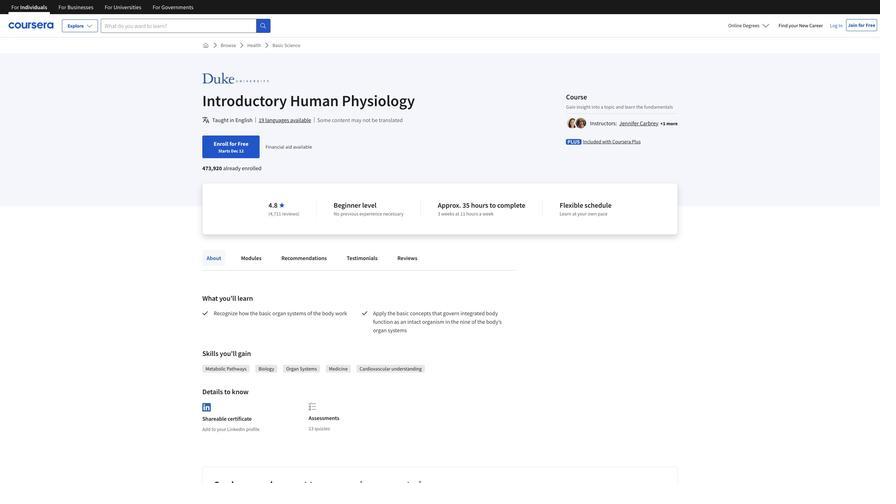 Task type: locate. For each thing, give the bounding box(es) containing it.
learn right and on the right top
[[625, 104, 636, 110]]

organism
[[422, 318, 444, 325]]

for inside enroll for free starts dec 12
[[230, 140, 237, 147]]

0 horizontal spatial for
[[230, 140, 237, 147]]

instructors: jennifer carbrey +1 more
[[590, 119, 678, 127]]

in inside apply the basic concepts that govern integrated body function as an intact organism in the nine of the body's organ systems
[[446, 318, 450, 325]]

banner navigation
[[6, 0, 199, 14]]

0 horizontal spatial body
[[322, 310, 334, 317]]

for for universities
[[105, 4, 112, 11]]

enrolled
[[242, 165, 262, 172]]

a right into
[[601, 104, 604, 110]]

reviews
[[398, 254, 418, 261]]

1 vertical spatial available
[[293, 144, 312, 150]]

of
[[307, 310, 312, 317], [472, 318, 476, 325]]

0 vertical spatial learn
[[625, 104, 636, 110]]

1 vertical spatial for
[[230, 140, 237, 147]]

taught
[[212, 116, 229, 123]]

shareable
[[202, 415, 227, 422]]

1 horizontal spatial your
[[578, 211, 587, 217]]

your left own
[[578, 211, 587, 217]]

available for financial aid available
[[293, 144, 312, 150]]

of down integrated
[[472, 318, 476, 325]]

course gain insight into a topic and learn the fundamentals
[[566, 92, 673, 110]]

for left universities
[[105, 4, 112, 11]]

2 at from the left
[[573, 211, 577, 217]]

0 vertical spatial organ
[[273, 310, 286, 317]]

2 horizontal spatial your
[[789, 22, 798, 29]]

the down govern
[[451, 318, 459, 325]]

organ
[[286, 366, 299, 372]]

free
[[866, 22, 876, 28], [238, 140, 249, 147]]

1 vertical spatial free
[[238, 140, 249, 147]]

apply
[[373, 310, 387, 317]]

no
[[334, 211, 340, 217]]

biology
[[259, 366, 274, 372]]

body up body's
[[486, 310, 498, 317]]

cardiovascular understanding
[[360, 366, 422, 372]]

the
[[637, 104, 643, 110], [250, 310, 258, 317], [313, 310, 321, 317], [388, 310, 396, 317], [451, 318, 459, 325], [478, 318, 485, 325]]

quizzes
[[315, 425, 330, 432]]

473,920
[[202, 165, 222, 172]]

organ inside apply the basic concepts that govern integrated body function as an intact organism in the nine of the body's organ systems
[[373, 327, 387, 334]]

included with coursera plus link
[[583, 138, 641, 145]]

0 vertical spatial free
[[866, 22, 876, 28]]

medicine link
[[329, 365, 348, 372]]

metabolic pathways
[[206, 366, 247, 372]]

available inside 19 languages available button
[[290, 116, 311, 123]]

0 horizontal spatial to
[[212, 426, 216, 432]]

free inside enroll for free starts dec 12
[[238, 140, 249, 147]]

for for join
[[859, 22, 865, 28]]

carbrey
[[640, 119, 659, 127]]

a inside approx. 35 hours to complete 3 weeks at 11 hours a week
[[479, 211, 482, 217]]

1 vertical spatial of
[[472, 318, 476, 325]]

1 horizontal spatial of
[[472, 318, 476, 325]]

1 vertical spatial your
[[578, 211, 587, 217]]

weeks
[[441, 211, 454, 217]]

for up dec
[[230, 140, 237, 147]]

0 horizontal spatial in
[[230, 116, 234, 123]]

basic right how
[[259, 310, 271, 317]]

science
[[284, 42, 300, 48]]

body left work
[[322, 310, 334, 317]]

to for your
[[212, 426, 216, 432]]

0 horizontal spatial organ
[[273, 310, 286, 317]]

1 body from the left
[[322, 310, 334, 317]]

businesses
[[67, 4, 93, 11]]

+1 more button
[[661, 120, 678, 127]]

available for 19 languages available
[[290, 116, 311, 123]]

add
[[202, 426, 211, 432]]

govern
[[443, 310, 460, 317]]

the up the jennifer carbrey link
[[637, 104, 643, 110]]

medicine
[[329, 366, 348, 372]]

for for governments
[[153, 4, 160, 11]]

the down integrated
[[478, 318, 485, 325]]

basic inside apply the basic concepts that govern integrated body function as an intact organism in the nine of the body's organ systems
[[397, 310, 409, 317]]

not
[[363, 116, 371, 123]]

online degrees button
[[723, 18, 775, 33]]

1 vertical spatial systems
[[388, 327, 407, 334]]

basic up an
[[397, 310, 409, 317]]

introductory
[[202, 91, 287, 110]]

in
[[839, 22, 843, 29]]

starts
[[218, 148, 230, 154]]

1 horizontal spatial at
[[573, 211, 577, 217]]

0 horizontal spatial of
[[307, 310, 312, 317]]

some
[[317, 116, 331, 123]]

23 quizzes
[[309, 425, 330, 432]]

1 horizontal spatial basic
[[397, 310, 409, 317]]

0 horizontal spatial basic
[[259, 310, 271, 317]]

to right 'add'
[[212, 426, 216, 432]]

2 body from the left
[[486, 310, 498, 317]]

0 vertical spatial a
[[601, 104, 604, 110]]

and
[[616, 104, 624, 110]]

to up week
[[490, 201, 496, 209]]

understanding
[[392, 366, 422, 372]]

free up 12
[[238, 140, 249, 147]]

2 basic from the left
[[397, 310, 409, 317]]

23
[[309, 425, 314, 432]]

complete
[[497, 201, 526, 209]]

0 horizontal spatial a
[[479, 211, 482, 217]]

you'll up recognize
[[219, 294, 236, 303]]

1 for from the left
[[11, 4, 19, 11]]

organ systems
[[286, 366, 317, 372]]

1 vertical spatial organ
[[373, 327, 387, 334]]

human
[[290, 91, 339, 110]]

1 horizontal spatial learn
[[625, 104, 636, 110]]

at right learn
[[573, 211, 577, 217]]

0 vertical spatial your
[[789, 22, 798, 29]]

0 horizontal spatial at
[[455, 211, 460, 217]]

0 vertical spatial for
[[859, 22, 865, 28]]

about
[[207, 254, 221, 261]]

for left "individuals" at the left of page
[[11, 4, 19, 11]]

1 horizontal spatial systems
[[388, 327, 407, 334]]

for left governments
[[153, 4, 160, 11]]

profile
[[246, 426, 260, 432]]

0 horizontal spatial systems
[[287, 310, 306, 317]]

gain
[[238, 349, 251, 358]]

basic
[[273, 42, 284, 48]]

at left '11'
[[455, 211, 460, 217]]

already
[[223, 165, 241, 172]]

1 vertical spatial you'll
[[220, 349, 237, 358]]

1 vertical spatial to
[[224, 387, 231, 396]]

1 vertical spatial learn
[[238, 294, 253, 303]]

your inside 'link'
[[789, 22, 798, 29]]

0 vertical spatial to
[[490, 201, 496, 209]]

a inside course gain insight into a topic and learn the fundamentals
[[601, 104, 604, 110]]

2 vertical spatial to
[[212, 426, 216, 432]]

add to your linkedin profile
[[202, 426, 260, 432]]

of left work
[[307, 310, 312, 317]]

1 vertical spatial a
[[479, 211, 482, 217]]

topic
[[605, 104, 615, 110]]

instructors:
[[590, 119, 617, 127]]

financial aid available
[[266, 144, 312, 150]]

in right taught at the left top of the page
[[230, 116, 234, 123]]

4 for from the left
[[153, 4, 160, 11]]

details to know
[[202, 387, 249, 396]]

1 horizontal spatial organ
[[373, 327, 387, 334]]

0 horizontal spatial free
[[238, 140, 249, 147]]

a left week
[[479, 211, 482, 217]]

skills
[[202, 349, 218, 358]]

work
[[335, 310, 347, 317]]

learn up how
[[238, 294, 253, 303]]

to left know
[[224, 387, 231, 396]]

find
[[779, 22, 788, 29]]

hours up week
[[471, 201, 488, 209]]

your down shareable certificate
[[217, 426, 226, 432]]

into
[[592, 104, 600, 110]]

health
[[247, 42, 261, 48]]

2 for from the left
[[59, 4, 66, 11]]

1 horizontal spatial in
[[446, 318, 450, 325]]

for right join
[[859, 22, 865, 28]]

available down introductory human physiology
[[290, 116, 311, 123]]

for for businesses
[[59, 4, 66, 11]]

your right find
[[789, 22, 798, 29]]

learn
[[625, 104, 636, 110], [238, 294, 253, 303]]

home image
[[203, 42, 209, 48]]

3 for from the left
[[105, 4, 112, 11]]

None search field
[[101, 19, 271, 33]]

in down govern
[[446, 318, 450, 325]]

online degrees
[[729, 22, 760, 29]]

0 vertical spatial you'll
[[219, 294, 236, 303]]

1 horizontal spatial free
[[866, 22, 876, 28]]

course
[[566, 92, 587, 101]]

included
[[583, 138, 601, 145]]

available right aid
[[293, 144, 312, 150]]

pathways
[[227, 366, 247, 372]]

you'll up metabolic pathways link
[[220, 349, 237, 358]]

0 horizontal spatial your
[[217, 426, 226, 432]]

1 vertical spatial in
[[446, 318, 450, 325]]

may
[[351, 116, 362, 123]]

for left "businesses"
[[59, 4, 66, 11]]

cardiovascular understanding link
[[360, 365, 422, 372]]

2 horizontal spatial to
[[490, 201, 496, 209]]

organ systems link
[[286, 365, 317, 372]]

career
[[810, 22, 823, 29]]

473,920 already enrolled
[[202, 165, 262, 172]]

coursera image
[[8, 20, 53, 31]]

1 horizontal spatial body
[[486, 310, 498, 317]]

log
[[830, 22, 838, 29]]

intact
[[408, 318, 421, 325]]

hours right '11'
[[466, 211, 478, 217]]

body's
[[486, 318, 502, 325]]

explore
[[68, 23, 84, 29]]

0 vertical spatial available
[[290, 116, 311, 123]]

for for individuals
[[11, 4, 19, 11]]

available
[[290, 116, 311, 123], [293, 144, 312, 150]]

the left work
[[313, 310, 321, 317]]

free right join
[[866, 22, 876, 28]]

free for join
[[866, 22, 876, 28]]

online
[[729, 22, 742, 29]]

1 at from the left
[[455, 211, 460, 217]]

coursera plus image
[[566, 139, 582, 145]]

1 horizontal spatial for
[[859, 22, 865, 28]]

1 horizontal spatial a
[[601, 104, 604, 110]]

1 horizontal spatial to
[[224, 387, 231, 396]]



Task type: describe. For each thing, give the bounding box(es) containing it.
shareable certificate
[[202, 415, 252, 422]]

join
[[848, 22, 858, 28]]

languages
[[265, 116, 289, 123]]

coursera
[[613, 138, 631, 145]]

nine
[[460, 318, 471, 325]]

35
[[463, 201, 470, 209]]

the inside course gain insight into a topic and learn the fundamentals
[[637, 104, 643, 110]]

to inside approx. 35 hours to complete 3 weeks at 11 hours a week
[[490, 201, 496, 209]]

more
[[667, 120, 678, 127]]

join for free link
[[846, 19, 878, 31]]

at inside flexible schedule learn at your own pace
[[573, 211, 577, 217]]

emma jakoi image
[[576, 118, 586, 128]]

dec
[[231, 148, 238, 154]]

metabolic
[[206, 366, 226, 372]]

schedule
[[585, 201, 612, 209]]

learn
[[560, 211, 572, 217]]

previous
[[341, 211, 359, 217]]

as
[[394, 318, 399, 325]]

fundamentals
[[644, 104, 673, 110]]

body inside apply the basic concepts that govern integrated body function as an intact organism in the nine of the body's organ systems
[[486, 310, 498, 317]]

free for enroll
[[238, 140, 249, 147]]

2 vertical spatial your
[[217, 426, 226, 432]]

jennifer carbrey link
[[619, 119, 659, 127]]

at inside approx. 35 hours to complete 3 weeks at 11 hours a week
[[455, 211, 460, 217]]

testimonials
[[347, 254, 378, 261]]

integrated
[[461, 310, 485, 317]]

you'll for skills
[[220, 349, 237, 358]]

of inside apply the basic concepts that govern integrated body function as an intact organism in the nine of the body's organ systems
[[472, 318, 476, 325]]

cardiovascular
[[360, 366, 391, 372]]

what you'll learn
[[202, 294, 253, 303]]

What do you want to learn? text field
[[101, 19, 257, 33]]

learn inside course gain insight into a topic and learn the fundamentals
[[625, 104, 636, 110]]

log in
[[830, 22, 843, 29]]

you'll for what
[[219, 294, 236, 303]]

what
[[202, 294, 218, 303]]

some content may not be translated
[[317, 116, 403, 123]]

function
[[373, 318, 393, 325]]

jennifer carbrey image
[[567, 118, 578, 128]]

biology link
[[259, 365, 274, 372]]

metabolic pathways link
[[206, 365, 247, 372]]

0 vertical spatial hours
[[471, 201, 488, 209]]

own
[[588, 211, 597, 217]]

reviews link
[[393, 250, 422, 266]]

week
[[483, 211, 494, 217]]

19
[[259, 116, 264, 123]]

skills you'll gain
[[202, 349, 251, 358]]

taught in english
[[212, 116, 253, 123]]

apply the basic concepts that govern integrated body function as an intact organism in the nine of the body's organ systems
[[373, 310, 503, 334]]

jennifer
[[619, 119, 639, 127]]

basic science
[[273, 42, 300, 48]]

reviews)
[[282, 211, 299, 217]]

financial
[[266, 144, 284, 150]]

linkedin
[[227, 426, 245, 432]]

approx. 35 hours to complete 3 weeks at 11 hours a week
[[438, 201, 526, 217]]

physiology
[[342, 91, 415, 110]]

for for enroll
[[230, 140, 237, 147]]

how
[[239, 310, 249, 317]]

beginner
[[334, 201, 361, 209]]

modules link
[[237, 250, 266, 266]]

flexible schedule learn at your own pace
[[560, 201, 612, 217]]

degrees
[[743, 22, 760, 29]]

19 languages available button
[[259, 116, 311, 124]]

aid
[[286, 144, 292, 150]]

for universities
[[105, 4, 141, 11]]

duke university image
[[202, 70, 269, 86]]

concepts
[[410, 310, 431, 317]]

gain
[[566, 104, 576, 110]]

governments
[[162, 4, 193, 11]]

(4,711 reviews)
[[269, 211, 299, 217]]

the up as
[[388, 310, 396, 317]]

(4,711
[[269, 211, 281, 217]]

enroll
[[214, 140, 228, 147]]

the right how
[[250, 310, 258, 317]]

enroll for free starts dec 12
[[214, 140, 249, 154]]

modules
[[241, 254, 262, 261]]

1 basic from the left
[[259, 310, 271, 317]]

0 vertical spatial of
[[307, 310, 312, 317]]

individuals
[[20, 4, 47, 11]]

join for free
[[848, 22, 876, 28]]

financial aid available button
[[266, 144, 312, 150]]

for individuals
[[11, 4, 47, 11]]

content
[[332, 116, 350, 123]]

systems
[[300, 366, 317, 372]]

0 vertical spatial in
[[230, 116, 234, 123]]

recommendations
[[281, 254, 327, 261]]

with
[[602, 138, 612, 145]]

find your new career link
[[775, 21, 827, 30]]

0 vertical spatial systems
[[287, 310, 306, 317]]

recommendations link
[[277, 250, 331, 266]]

recognize
[[214, 310, 238, 317]]

0 horizontal spatial learn
[[238, 294, 253, 303]]

about link
[[202, 250, 226, 266]]

find your new career
[[779, 22, 823, 29]]

11
[[461, 211, 465, 217]]

translated
[[379, 116, 403, 123]]

new
[[799, 22, 809, 29]]

your inside flexible schedule learn at your own pace
[[578, 211, 587, 217]]

introductory human physiology
[[202, 91, 415, 110]]

explore button
[[62, 19, 98, 32]]

included with coursera plus
[[583, 138, 641, 145]]

to for know
[[224, 387, 231, 396]]

4.8
[[269, 201, 278, 209]]

systems inside apply the basic concepts that govern integrated body function as an intact organism in the nine of the body's organ systems
[[388, 327, 407, 334]]

1 vertical spatial hours
[[466, 211, 478, 217]]

insight
[[577, 104, 591, 110]]

certificate
[[228, 415, 252, 422]]



Task type: vqa. For each thing, say whether or not it's contained in the screenshot.


